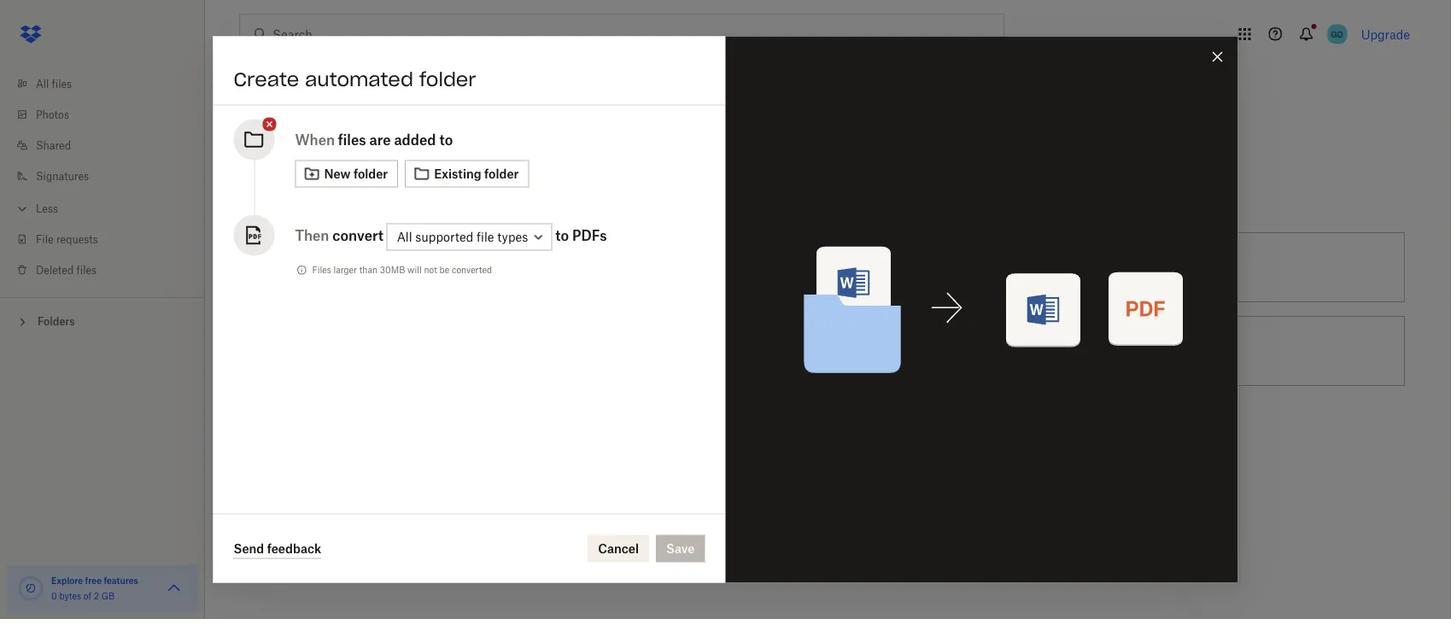 Task type: describe. For each thing, give the bounding box(es) containing it.
pdfs inside create automated folder dialog
[[572, 227, 607, 244]]

choose for choose a category to sort files by
[[308, 260, 351, 275]]

send feedback button
[[234, 539, 321, 559]]

converted
[[452, 265, 492, 276]]

all files link
[[14, 68, 205, 99]]

bytes
[[59, 591, 81, 602]]

when
[[295, 131, 335, 148]]

create automated folder
[[234, 67, 477, 91]]

types
[[498, 230, 528, 244]]

unzip
[[1095, 344, 1128, 358]]

deleted files link
[[14, 255, 205, 285]]

folder for existing folder
[[485, 167, 519, 181]]

rule
[[734, 260, 756, 275]]

will
[[408, 265, 422, 276]]

file requests link
[[14, 224, 205, 255]]

gb
[[101, 591, 115, 602]]

automations
[[239, 82, 363, 106]]

feedback
[[267, 541, 321, 556]]

set
[[702, 260, 721, 275]]

then
[[295, 227, 329, 244]]

files right renames
[[837, 260, 861, 275]]

to pdfs
[[556, 227, 607, 244]]

category
[[364, 260, 413, 275]]

format
[[778, 344, 816, 358]]

add an automation main content
[[232, 123, 1452, 620]]

choose a file format to convert videos to button
[[626, 309, 1019, 393]]

convert files to pdfs
[[1095, 260, 1215, 275]]

shared link
[[14, 130, 205, 161]]

renames
[[785, 260, 834, 275]]

choose for choose a file format to convert videos to
[[702, 344, 745, 358]]

file requests
[[36, 233, 98, 246]]

by
[[483, 260, 497, 275]]

set a rule that renames files button
[[626, 226, 1019, 309]]

convert inside 'button'
[[834, 344, 876, 358]]

add an automation
[[239, 192, 376, 209]]

to right convert
[[1170, 260, 1181, 275]]

pdfs inside button
[[1185, 260, 1215, 275]]

folders
[[38, 315, 75, 328]]

convert files to pdfs button
[[1019, 226, 1412, 309]]

folders button
[[0, 308, 205, 334]]

supported
[[416, 230, 474, 244]]

photos link
[[14, 99, 205, 130]]

less image
[[14, 200, 31, 217]]

all supported file types
[[397, 230, 528, 244]]

file for a
[[758, 344, 775, 358]]

all for all files
[[36, 77, 49, 90]]

added
[[394, 131, 436, 148]]

create
[[234, 67, 299, 91]]

send
[[234, 541, 264, 556]]

all files
[[36, 77, 72, 90]]

cancel
[[598, 542, 639, 556]]

to right videos
[[919, 344, 930, 358]]

file for supported
[[477, 230, 494, 244]]

a for category
[[354, 260, 361, 275]]

1 horizontal spatial folder
[[419, 67, 477, 91]]

unzip files button
[[1019, 309, 1412, 393]]

that
[[759, 260, 782, 275]]

list containing all files
[[0, 58, 205, 297]]

features
[[104, 575, 138, 586]]



Task type: vqa. For each thing, say whether or not it's contained in the screenshot.
the Search in this document Text Field
no



Task type: locate. For each thing, give the bounding box(es) containing it.
1 horizontal spatial all
[[397, 230, 412, 244]]

cancel button
[[588, 535, 649, 563]]

convert up than at the left top of page
[[333, 227, 384, 244]]

choose a file format to convert videos to
[[702, 344, 930, 358]]

pdfs
[[572, 227, 607, 244], [1185, 260, 1215, 275]]

all up choose a category to sort files by
[[397, 230, 412, 244]]

0 vertical spatial file
[[477, 230, 494, 244]]

explore
[[51, 575, 83, 586]]

2
[[94, 591, 99, 602]]

than
[[359, 265, 378, 276]]

1 horizontal spatial a
[[725, 260, 731, 275]]

quota usage element
[[17, 575, 44, 602]]

existing folder button
[[405, 160, 529, 188]]

new folder
[[324, 167, 388, 181]]

0 vertical spatial choose
[[308, 260, 351, 275]]

files inside create automated folder dialog
[[338, 131, 366, 148]]

all
[[36, 77, 49, 90], [397, 230, 412, 244]]

automation
[[294, 192, 376, 209]]

existing
[[434, 167, 482, 181]]

a left category
[[354, 260, 361, 275]]

files
[[52, 77, 72, 90], [338, 131, 366, 148], [456, 260, 480, 275], [837, 260, 861, 275], [1143, 260, 1167, 275], [77, 264, 97, 276], [1132, 344, 1155, 358]]

choose inside button
[[308, 260, 351, 275]]

list
[[0, 58, 205, 297]]

a left format
[[748, 344, 754, 358]]

shared
[[36, 139, 71, 152]]

0 horizontal spatial pdfs
[[572, 227, 607, 244]]

0 horizontal spatial choose
[[308, 260, 351, 275]]

1 vertical spatial choose
[[702, 344, 745, 358]]

a for file
[[748, 344, 754, 358]]

0 horizontal spatial folder
[[354, 167, 388, 181]]

0 vertical spatial pdfs
[[572, 227, 607, 244]]

files are added to
[[338, 131, 453, 148]]

to
[[440, 131, 453, 148], [556, 227, 569, 244], [417, 260, 428, 275], [1170, 260, 1181, 275], [819, 344, 831, 358], [919, 344, 930, 358]]

file inside popup button
[[477, 230, 494, 244]]

to right added
[[440, 131, 453, 148]]

a right "set"
[[725, 260, 731, 275]]

folder right existing
[[485, 167, 519, 181]]

files right convert
[[1143, 260, 1167, 275]]

files up the photos
[[52, 77, 72, 90]]

convert
[[333, 227, 384, 244], [834, 344, 876, 358]]

files left by in the top left of the page
[[456, 260, 480, 275]]

add
[[239, 192, 267, 209]]

1 vertical spatial all
[[397, 230, 412, 244]]

existing folder
[[434, 167, 519, 181]]

choose a category to sort files by button
[[232, 226, 626, 309]]

signatures
[[36, 170, 89, 182]]

files
[[312, 265, 331, 276]]

file
[[477, 230, 494, 244], [758, 344, 775, 358]]

convert left videos
[[834, 344, 876, 358]]

files right unzip on the bottom right
[[1132, 344, 1155, 358]]

files left are
[[338, 131, 366, 148]]

pdfs right types
[[572, 227, 607, 244]]

choose left format
[[702, 344, 745, 358]]

a inside set a rule that renames files button
[[725, 260, 731, 275]]

a for rule
[[725, 260, 731, 275]]

choose a category to sort files by
[[308, 260, 497, 275]]

free
[[85, 575, 102, 586]]

to left sort
[[417, 260, 428, 275]]

folder right new
[[354, 167, 388, 181]]

1 horizontal spatial file
[[758, 344, 775, 358]]

1 horizontal spatial convert
[[834, 344, 876, 358]]

file inside 'button'
[[758, 344, 775, 358]]

not
[[424, 265, 437, 276]]

deleted
[[36, 264, 74, 276]]

all inside list
[[36, 77, 49, 90]]

new
[[324, 167, 351, 181]]

send feedback
[[234, 541, 321, 556]]

folder
[[419, 67, 477, 91], [354, 167, 388, 181], [485, 167, 519, 181]]

0 horizontal spatial a
[[354, 260, 361, 275]]

videos
[[879, 344, 916, 358]]

all up the photos
[[36, 77, 49, 90]]

upgrade
[[1362, 27, 1411, 41]]

choose
[[308, 260, 351, 275], [702, 344, 745, 358]]

to right format
[[819, 344, 831, 358]]

signatures link
[[14, 161, 205, 191]]

file
[[36, 233, 54, 246]]

a inside the choose a category to sort files by button
[[354, 260, 361, 275]]

0 vertical spatial convert
[[333, 227, 384, 244]]

folder up added
[[419, 67, 477, 91]]

0 vertical spatial all
[[36, 77, 49, 90]]

convert inside create automated folder dialog
[[333, 227, 384, 244]]

deleted files
[[36, 264, 97, 276]]

0 horizontal spatial all
[[36, 77, 49, 90]]

new folder button
[[295, 160, 398, 188]]

click to watch a demo video image
[[367, 85, 387, 106]]

file left types
[[477, 230, 494, 244]]

upgrade link
[[1362, 27, 1411, 41]]

less
[[36, 202, 58, 215]]

1 horizontal spatial choose
[[702, 344, 745, 358]]

larger
[[334, 265, 357, 276]]

all for all supported file types
[[397, 230, 412, 244]]

create automated folder dialog
[[213, 36, 1239, 583]]

photos
[[36, 108, 69, 121]]

to right types
[[556, 227, 569, 244]]

files larger than 30mb will not be converted
[[312, 265, 492, 276]]

choose down "then"
[[308, 260, 351, 275]]

all inside popup button
[[397, 230, 412, 244]]

be
[[440, 265, 450, 276]]

explore free features 0 bytes of 2 gb
[[51, 575, 138, 602]]

of
[[84, 591, 91, 602]]

sort
[[431, 260, 453, 275]]

dropbox image
[[14, 17, 48, 51]]

0 horizontal spatial file
[[477, 230, 494, 244]]

unzip files
[[1095, 344, 1155, 358]]

2 horizontal spatial a
[[748, 344, 754, 358]]

1 vertical spatial convert
[[834, 344, 876, 358]]

30mb
[[380, 265, 405, 276]]

pdfs right convert
[[1185, 260, 1215, 275]]

a inside choose a file format to convert videos to 'button'
[[748, 344, 754, 358]]

1 vertical spatial pdfs
[[1185, 260, 1215, 275]]

are
[[370, 131, 391, 148]]

1 vertical spatial file
[[758, 344, 775, 358]]

files right "deleted"
[[77, 264, 97, 276]]

file left format
[[758, 344, 775, 358]]

0
[[51, 591, 57, 602]]

2 horizontal spatial folder
[[485, 167, 519, 181]]

requests
[[56, 233, 98, 246]]

set a rule that renames files
[[702, 260, 861, 275]]

all supported file types button
[[387, 223, 552, 251]]

convert
[[1095, 260, 1140, 275]]

0 horizontal spatial convert
[[333, 227, 384, 244]]

an
[[271, 192, 289, 209]]

folder for new folder
[[354, 167, 388, 181]]

choose inside 'button'
[[702, 344, 745, 358]]

a
[[354, 260, 361, 275], [725, 260, 731, 275], [748, 344, 754, 358]]

1 horizontal spatial pdfs
[[1185, 260, 1215, 275]]

automated
[[305, 67, 413, 91]]



